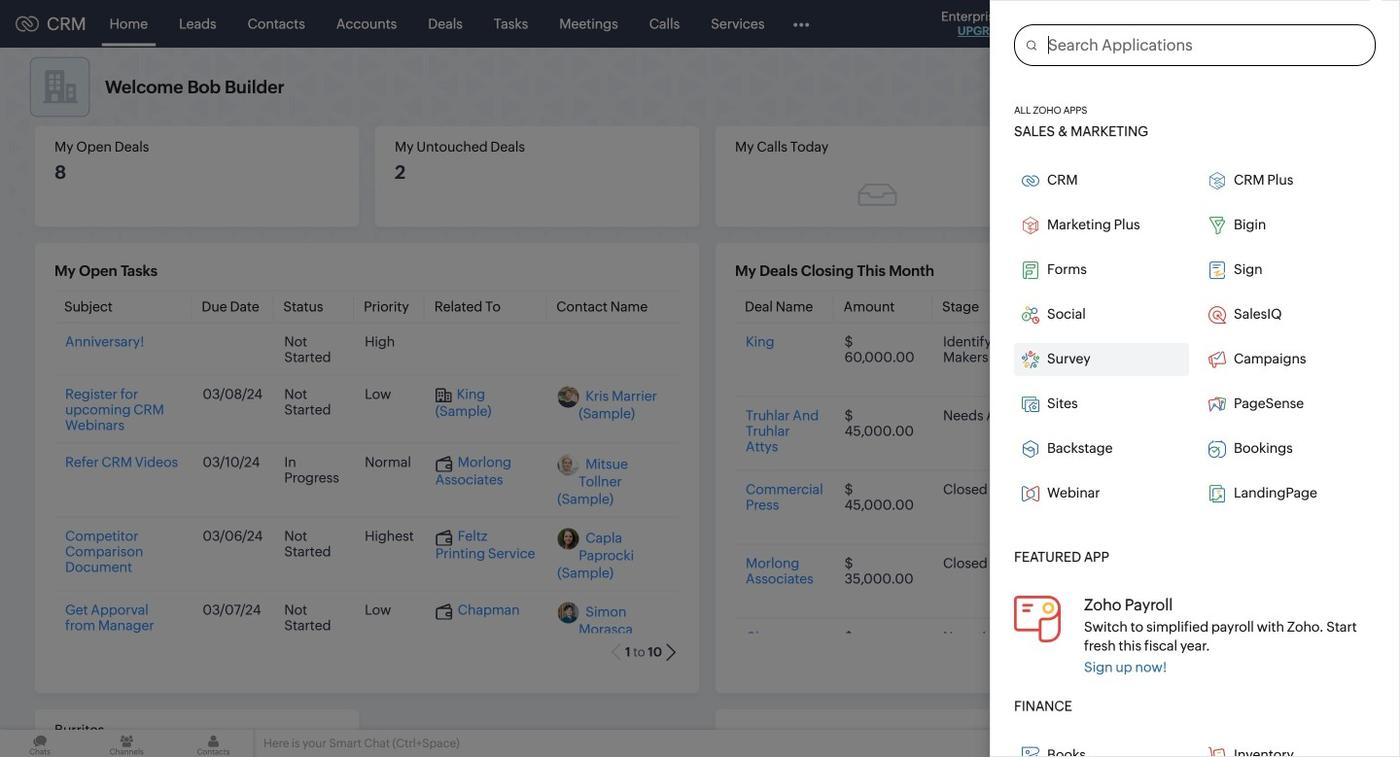 Task type: vqa. For each thing, say whether or not it's contained in the screenshot.
felix- hirpara@noemail.com Jeremy
no



Task type: locate. For each thing, give the bounding box(es) containing it.
profile image
[[1313, 8, 1344, 39]]

channels image
[[87, 730, 167, 757]]

profile element
[[1301, 0, 1355, 47]]

logo image
[[16, 16, 39, 32]]

signals image
[[1157, 16, 1171, 32]]

calendar image
[[1194, 16, 1210, 32]]



Task type: describe. For each thing, give the bounding box(es) containing it.
signals element
[[1145, 0, 1182, 48]]

Search Applications text field
[[1036, 25, 1375, 65]]

chats image
[[0, 730, 80, 757]]

search image
[[1117, 16, 1134, 32]]

contacts image
[[173, 730, 253, 757]]

search element
[[1105, 0, 1145, 48]]

zoho payroll image
[[1014, 596, 1061, 642]]



